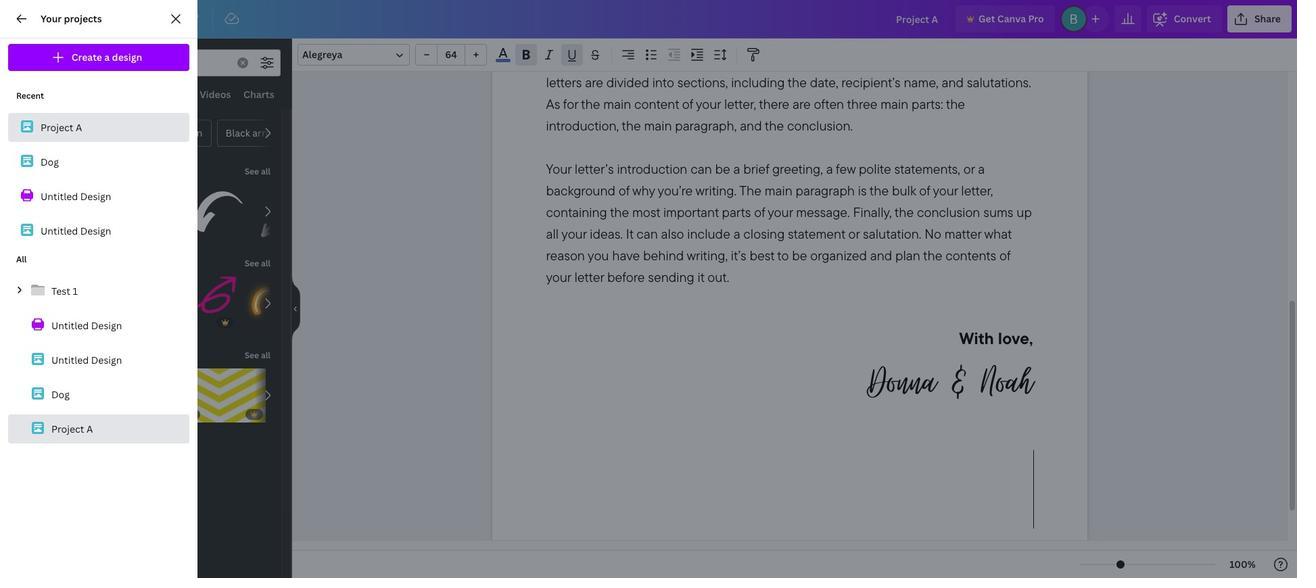 Task type: locate. For each thing, give the bounding box(es) containing it.
1 vertical spatial you're
[[658, 182, 693, 199]]

see all for 1st see all button from the bottom
[[245, 350, 271, 361]]

your for your letter's introduction can be a brief greeting, a few polite statements, or a background of why you're writing. the main paragraph is the bulk of your letter, containing the most important parts of your message. finally, the conclusion sums up all your ideas. it can also include a closing statement or salutation. no matter what reason you have behind writing, it's best to be organized and plan the contents of your letter before sending it out.
[[546, 160, 571, 177]]

untitled for third untitled design link from the top of the page
[[51, 319, 89, 332]]

or up organized
[[848, 225, 860, 242]]

to
[[777, 247, 789, 264]]

writing
[[657, 31, 695, 48]]

be
[[595, 52, 610, 69], [715, 160, 730, 177], [792, 247, 807, 264]]

you're right 'if'
[[556, 31, 591, 48]]

untitled design for first untitled design link from the bottom of the page
[[51, 353, 122, 366]]

your up paragraph,
[[696, 96, 721, 112]]

a
[[76, 121, 82, 134], [87, 422, 93, 435]]

design for fourth untitled design link from the bottom of the page
[[80, 190, 111, 203]]

0 vertical spatial project
[[41, 121, 73, 134]]

letter, inside if you're thinking of writing a letter yourself, make your intentions clear from the start. you can be fun and creative or straightforward, depending on your needs. most letters are divided into sections, including the date, recipient's name, and salutations. as for the main content of your letter, there are often three main parts: the introduction, the main paragraph, and the conclusion.
[[724, 96, 756, 112]]

0 horizontal spatial a
[[76, 121, 82, 134]]

a down parts
[[734, 225, 740, 242]]

a up sums
[[978, 160, 985, 177]]

the
[[974, 31, 993, 48], [788, 74, 807, 91], [581, 96, 600, 112], [946, 96, 965, 112], [622, 117, 641, 134], [765, 117, 784, 134], [870, 182, 889, 199], [610, 204, 629, 221], [895, 204, 914, 221], [923, 247, 942, 264]]

arrow right red
[[98, 126, 125, 139]]

divided
[[606, 74, 649, 91]]

be up writing.
[[715, 160, 730, 177]]

1 horizontal spatial can
[[637, 225, 658, 242]]

&
[[949, 354, 968, 410]]

1 vertical spatial a
[[87, 422, 93, 435]]

why
[[632, 182, 655, 199]]

1 vertical spatial letter,
[[961, 182, 993, 199]]

design up test 1 button
[[80, 224, 111, 237]]

1 horizontal spatial arrow
[[252, 126, 279, 139]]

project a
[[41, 121, 82, 134], [51, 422, 93, 435]]

design up 12.0s group
[[91, 353, 122, 366]]

see all button left hide image
[[243, 250, 272, 277]]

1 vertical spatial dog link
[[8, 380, 189, 409]]

brushstroke arrow rapid curved long image
[[70, 185, 124, 239]]

see all button down yellow illuminated arrow image
[[243, 342, 272, 369]]

or right statements,
[[964, 160, 975, 177]]

design for third untitled design link from the bottom
[[80, 224, 111, 237]]

30.0s
[[177, 409, 196, 419]]

also
[[661, 225, 684, 242]]

of down what
[[1000, 247, 1010, 264]]

letter inside your letter's introduction can be a brief greeting, a few polite statements, or a background of why you're writing. the main paragraph is the bulk of your letter, containing the most important parts of your message. finally, the conclusion sums up all your ideas. it can also include a closing statement or salutation. no matter what reason you have behind writing, it's best to be organized and plan the contents of your letter before sending it out.
[[574, 269, 604, 286]]

of left why at the top of page
[[619, 182, 630, 199]]

2 list from the top
[[8, 245, 189, 444]]

2 vertical spatial can
[[637, 225, 658, 242]]

can right it
[[637, 225, 658, 242]]

the down content
[[622, 117, 641, 134]]

greeting,
[[772, 160, 823, 177]]

all down yellow illuminated arrow image
[[261, 350, 271, 361]]

0 vertical spatial videos button
[[193, 82, 237, 108]]

magic media
[[4, 371, 45, 380]]

templates button
[[0, 39, 49, 87]]

videos button for charts button
[[193, 82, 237, 108]]

0 vertical spatial see all button
[[243, 158, 272, 185]]

reason
[[546, 247, 585, 264]]

main down 'divided' on the top
[[603, 96, 631, 112]]

1 horizontal spatial be
[[715, 160, 730, 177]]

0 horizontal spatial be
[[595, 52, 610, 69]]

2 vertical spatial or
[[848, 225, 860, 242]]

2 vertical spatial see all
[[245, 350, 271, 361]]

untitled design link up 12.0s
[[8, 346, 189, 375]]

1 horizontal spatial your
[[546, 160, 571, 177]]

arrow for black arrow
[[252, 126, 279, 139]]

untitled design link up test 1 button
[[8, 216, 189, 245]]

see all up 30.0s "group"
[[245, 350, 271, 361]]

project a down 12.0s
[[51, 422, 93, 435]]

videos button left 'charts'
[[193, 82, 237, 108]]

your
[[825, 31, 850, 48], [900, 52, 926, 69], [696, 96, 721, 112], [933, 182, 958, 199], [768, 204, 793, 221], [562, 225, 587, 242], [546, 269, 571, 286]]

statements,
[[894, 160, 960, 177]]

sending
[[648, 269, 694, 286]]

arrow down
[[148, 126, 203, 139]]

a right writing
[[699, 31, 705, 48]]

letter,
[[724, 96, 756, 112], [961, 182, 993, 199]]

2 untitled design link from the top
[[8, 216, 189, 245]]

videos button
[[193, 82, 237, 108], [68, 342, 102, 369]]

0 horizontal spatial arrow
[[98, 126, 125, 139]]

1 vertical spatial project a button
[[8, 415, 189, 444]]

0 vertical spatial videos
[[200, 88, 231, 101]]

see all button down black arrow button
[[243, 158, 272, 185]]

project
[[41, 121, 73, 134], [51, 422, 84, 435]]

1 list from the top
[[8, 82, 189, 245]]

1 vertical spatial videos
[[70, 348, 101, 361]]

yellow illuminated arrow image
[[243, 277, 326, 331]]

you're
[[556, 31, 591, 48], [658, 182, 693, 199]]

0 vertical spatial project a button
[[8, 113, 189, 142]]

intentions
[[854, 31, 911, 48]]

0 horizontal spatial you're
[[556, 31, 591, 48]]

dog right magic media button at left
[[51, 388, 70, 401]]

of right bulk
[[919, 182, 930, 199]]

all up yellow illuminated arrow image
[[261, 258, 271, 269]]

and down there
[[740, 117, 762, 134]]

and
[[635, 52, 657, 69], [942, 74, 964, 91], [740, 117, 762, 134], [870, 247, 892, 264]]

1 vertical spatial see
[[245, 258, 259, 269]]

Design title text field
[[885, 5, 950, 32]]

the right parts:
[[946, 96, 965, 112]]

1 horizontal spatial videos button
[[193, 82, 237, 108]]

your up depending
[[825, 31, 850, 48]]

create a design button
[[8, 44, 189, 71]]

1 see all from the top
[[245, 166, 271, 177]]

2 vertical spatial see
[[245, 350, 259, 361]]

can right you in the top of the page
[[571, 52, 592, 69]]

fun
[[613, 52, 632, 69]]

see all down black arrow button
[[245, 166, 271, 177]]

0 horizontal spatial letter,
[[724, 96, 756, 112]]

sums
[[983, 204, 1013, 221]]

your
[[41, 12, 62, 25], [546, 160, 571, 177]]

conclusion
[[917, 204, 980, 221]]

be left "fun"
[[595, 52, 610, 69]]

be right to
[[792, 247, 807, 264]]

dog for 2nd "dog" link
[[51, 388, 70, 401]]

1 horizontal spatial letter
[[709, 31, 738, 48]]

project a right 'elements'
[[41, 121, 82, 134]]

1 horizontal spatial a
[[87, 422, 93, 435]]

0 vertical spatial project a
[[41, 121, 82, 134]]

untitled
[[41, 190, 78, 203], [41, 224, 78, 237], [51, 319, 89, 332], [51, 353, 89, 366]]

your inside your letter's introduction can be a brief greeting, a few polite statements, or a background of why you're writing. the main paragraph is the bulk of your letter, containing the most important parts of your message. finally, the conclusion sums up all your ideas. it can also include a closing statement or salutation. no matter what reason you have behind writing, it's best to be organized and plan the contents of your letter before sending it out.
[[546, 160, 571, 177]]

project left red
[[41, 121, 73, 134]]

name,
[[904, 74, 939, 91]]

0 vertical spatial a
[[76, 121, 82, 134]]

closing
[[743, 225, 785, 242]]

and down salutation.
[[870, 247, 892, 264]]

see down black arrow button
[[245, 166, 259, 177]]

letter, inside your letter's introduction can be a brief greeting, a few polite statements, or a background of why you're writing. the main paragraph is the bulk of your letter, containing the most important parts of your message. finally, the conclusion sums up all your ideas. it can also include a closing statement or salutation. no matter what reason you have behind writing, it's best to be organized and plan the contents of your letter before sending it out.
[[961, 182, 993, 199]]

parts:
[[912, 96, 943, 112]]

untitled design link down red arrow button
[[8, 182, 189, 211]]

design for first untitled design link from the bottom of the page
[[91, 353, 122, 366]]

1 vertical spatial your
[[546, 160, 571, 177]]

1 vertical spatial are
[[793, 96, 811, 112]]

a inside dropdown button
[[104, 51, 110, 64]]

2 vertical spatial be
[[792, 247, 807, 264]]

you're inside your letter's introduction can be a brief greeting, a few polite statements, or a background of why you're writing. the main paragraph is the bulk of your letter, containing the most important parts of your message. finally, the conclusion sums up all your ideas. it can also include a closing statement or salutation. no matter what reason you have behind writing, it's best to be organized and plan the contents of your letter before sending it out.
[[658, 182, 693, 199]]

0 horizontal spatial your
[[41, 12, 62, 25]]

black arrow
[[226, 126, 279, 139]]

test 1
[[51, 284, 78, 297]]

main right the
[[765, 182, 792, 199]]

videos button for 1st see all button from the bottom
[[68, 342, 102, 369]]

0 vertical spatial are
[[585, 74, 603, 91]]

you're up important
[[658, 182, 693, 199]]

1 vertical spatial or
[[964, 160, 975, 177]]

of up the closing
[[754, 204, 765, 221]]

2 arrow from the left
[[252, 126, 279, 139]]

1 vertical spatial see all button
[[243, 250, 272, 277]]

as
[[546, 96, 560, 112]]

0 horizontal spatial or
[[710, 52, 721, 69]]

1 untitled design link from the top
[[8, 182, 189, 211]]

letter inside if you're thinking of writing a letter yourself, make your intentions clear from the start. you can be fun and creative or straightforward, depending on your needs. most letters are divided into sections, including the date, recipient's name, and salutations. as for the main content of your letter, there are often three main parts: the introduction, the main paragraph, and the conclusion.
[[709, 31, 738, 48]]

letter down you
[[574, 269, 604, 286]]

dog right brand
[[41, 155, 59, 168]]

black arrow button
[[217, 120, 288, 147]]

a down 12.0s
[[87, 422, 93, 435]]

a inside if you're thinking of writing a letter yourself, make your intentions clear from the start. you can be fun and creative or straightforward, depending on your needs. most letters are divided into sections, including the date, recipient's name, and salutations. as for the main content of your letter, there are often three main parts: the introduction, the main paragraph, and the conclusion.
[[699, 31, 705, 48]]

0 horizontal spatial are
[[585, 74, 603, 91]]

can up writing.
[[691, 160, 712, 177]]

all up "reason"
[[546, 225, 559, 242]]

1 vertical spatial can
[[691, 160, 712, 177]]

you're inside if you're thinking of writing a letter yourself, make your intentions clear from the start. you can be fun and creative or straightforward, depending on your needs. most letters are divided into sections, including the date, recipient's name, and salutations. as for the main content of your letter, there are often three main parts: the introduction, the main paragraph, and the conclusion.
[[556, 31, 591, 48]]

videos button down neon red 3d isometric right arrow image
[[68, 342, 102, 369]]

videos up 12.0s group
[[70, 348, 101, 361]]

0 vertical spatial you're
[[556, 31, 591, 48]]

arrow
[[148, 126, 175, 139]]

introduction
[[617, 160, 687, 177]]

letter left yourself,
[[709, 31, 738, 48]]

1 vertical spatial be
[[715, 160, 730, 177]]

depending
[[816, 52, 880, 69]]

0 vertical spatial letter
[[709, 31, 738, 48]]

all
[[16, 254, 27, 265]]

group
[[415, 44, 487, 66], [248, 185, 302, 239], [70, 277, 124, 331], [181, 277, 237, 331]]

1 vertical spatial see all
[[245, 258, 271, 269]]

arrow right black
[[252, 126, 279, 139]]

are left often
[[793, 96, 811, 112]]

0 vertical spatial be
[[595, 52, 610, 69]]

with love, donna & noa h
[[868, 328, 1033, 410]]

1 arrow from the left
[[98, 126, 125, 139]]

your up "background"
[[546, 160, 571, 177]]

1 vertical spatial letter
[[574, 269, 604, 286]]

if
[[546, 31, 553, 48]]

or up "sections,"
[[710, 52, 721, 69]]

for
[[563, 96, 578, 112]]

1 horizontal spatial you're
[[658, 182, 693, 199]]

sections,
[[677, 74, 728, 91]]

the down bulk
[[895, 204, 914, 221]]

untitled design link down test 1 button
[[8, 311, 189, 340]]

2 see all from the top
[[245, 258, 271, 269]]

0 vertical spatial dog link
[[8, 147, 189, 177]]

1 vertical spatial videos button
[[68, 342, 102, 369]]

the right is
[[870, 182, 889, 199]]

red arrow button
[[70, 120, 133, 147]]

conclusion.
[[787, 117, 853, 134]]

untitled design for fourth untitled design link from the bottom of the page
[[41, 190, 111, 203]]

1 see all button from the top
[[243, 158, 272, 185]]

paragraph
[[796, 182, 855, 199]]

all
[[261, 166, 271, 177], [546, 225, 559, 242], [261, 258, 271, 269], [261, 350, 271, 361]]

and inside your letter's introduction can be a brief greeting, a few polite statements, or a background of why you're writing. the main paragraph is the bulk of your letter, containing the most important parts of your message. finally, the conclusion sums up all your ideas. it can also include a closing statement or salutation. no matter what reason you have behind writing, it's best to be organized and plan the contents of your letter before sending it out.
[[870, 247, 892, 264]]

0 vertical spatial or
[[710, 52, 721, 69]]

design down red arrow button
[[80, 190, 111, 203]]

or
[[710, 52, 721, 69], [964, 160, 975, 177], [848, 225, 860, 242]]

a left design
[[104, 51, 110, 64]]

convert button
[[1147, 5, 1222, 32]]

videos left 'charts'
[[200, 88, 231, 101]]

needs.
[[929, 52, 967, 69]]

your left "projects"
[[41, 12, 62, 25]]

all down black arrow button
[[261, 166, 271, 177]]

30.0s group
[[170, 369, 266, 423]]

the left date,
[[788, 74, 807, 91]]

your right on
[[900, 52, 926, 69]]

bulk
[[892, 182, 916, 199]]

finally,
[[853, 204, 892, 221]]

noa
[[982, 354, 1020, 410]]

untitled design link
[[8, 182, 189, 211], [8, 216, 189, 245], [8, 311, 189, 340], [8, 346, 189, 375]]

0 horizontal spatial can
[[571, 52, 592, 69]]

dog for first "dog" link from the top
[[41, 155, 59, 168]]

3 see from the top
[[245, 350, 259, 361]]

main
[[603, 96, 631, 112], [881, 96, 908, 112], [644, 117, 672, 134], [765, 182, 792, 199]]

0 vertical spatial see
[[245, 166, 259, 177]]

letter, down including
[[724, 96, 756, 112]]

uploads button
[[0, 185, 49, 233]]

untitled design
[[41, 190, 111, 203], [41, 224, 111, 237], [51, 319, 122, 332], [51, 353, 122, 366]]

creative
[[661, 52, 706, 69]]

your letter's introduction can be a brief greeting, a few polite statements, or a background of why you're writing. the main paragraph is the bulk of your letter, containing the most important parts of your message. finally, the conclusion sums up all your ideas. it can also include a closing statement or salutation. no matter what reason you have behind writing, it's best to be organized and plan the contents of your letter before sending it out.
[[546, 160, 1035, 286]]

start.
[[996, 31, 1024, 48]]

3 see all from the top
[[245, 350, 271, 361]]

0 vertical spatial see all
[[245, 166, 271, 177]]

0 vertical spatial your
[[41, 12, 62, 25]]

design
[[112, 51, 142, 64]]

what
[[984, 225, 1012, 242]]

1 dog link from the top
[[8, 147, 189, 177]]

get canva pro button
[[956, 5, 1055, 32]]

0 vertical spatial dog
[[41, 155, 59, 168]]

2 horizontal spatial or
[[964, 160, 975, 177]]

on
[[883, 52, 898, 69]]

project down 12.0s
[[51, 422, 84, 435]]

3 see all button from the top
[[243, 342, 272, 369]]

see up yellow illuminated arrow image
[[245, 258, 259, 269]]

writing.
[[696, 182, 737, 199]]

polite
[[859, 160, 891, 177]]

your down containing
[[562, 225, 587, 242]]

letter
[[709, 31, 738, 48], [574, 269, 604, 286]]

1 see from the top
[[245, 166, 259, 177]]

2 vertical spatial see all button
[[243, 342, 272, 369]]

1 vertical spatial dog
[[51, 388, 70, 401]]

2 see from the top
[[245, 258, 259, 269]]

parts
[[722, 204, 751, 221]]

2 dog link from the top
[[8, 380, 189, 409]]

apps
[[16, 310, 33, 319]]

see all up yellow illuminated arrow image
[[245, 258, 271, 269]]

list
[[8, 82, 189, 245], [8, 245, 189, 444]]

untitled for third untitled design link from the bottom
[[41, 224, 78, 237]]

design down test 1 button
[[91, 319, 122, 332]]

it's
[[731, 247, 746, 264]]

list containing project a
[[8, 82, 189, 245]]

the
[[739, 182, 761, 199]]

1 horizontal spatial letter,
[[961, 182, 993, 199]]

your down "reason"
[[546, 269, 571, 286]]

a right 'elements'
[[76, 121, 82, 134]]

main inside your letter's introduction can be a brief greeting, a few polite statements, or a background of why you're writing. the main paragraph is the bulk of your letter, containing the most important parts of your message. finally, the conclusion sums up all your ideas. it can also include a closing statement or salutation. no matter what reason you have behind writing, it's best to be organized and plan the contents of your letter before sending it out.
[[765, 182, 792, 199]]

0 horizontal spatial letter
[[574, 269, 604, 286]]

letter, up sums
[[961, 182, 993, 199]]

12.0s group
[[70, 369, 165, 423]]

media
[[25, 371, 45, 380]]

red arrow
[[78, 126, 125, 139]]

all for 1st see all button from the bottom
[[261, 350, 271, 361]]

create a design
[[71, 51, 142, 64]]

0 vertical spatial can
[[571, 52, 592, 69]]

are right letters
[[585, 74, 603, 91]]

0 vertical spatial letter,
[[724, 96, 756, 112]]

see up 30.0s "group"
[[245, 350, 259, 361]]

is
[[858, 182, 867, 199]]

0 horizontal spatial videos button
[[68, 342, 102, 369]]



Task type: vqa. For each thing, say whether or not it's contained in the screenshot.
i'm inside the DROPDOWN BUTTON
no



Task type: describe. For each thing, give the bounding box(es) containing it.
and right "fun"
[[635, 52, 657, 69]]

2 horizontal spatial be
[[792, 247, 807, 264]]

2 horizontal spatial can
[[691, 160, 712, 177]]

statement
[[788, 225, 845, 242]]

Search elements search field
[[97, 50, 229, 76]]

0 horizontal spatial videos
[[70, 348, 101, 361]]

untitled design for third untitled design link from the bottom
[[41, 224, 111, 237]]

background
[[546, 182, 615, 199]]

introduction,
[[546, 117, 619, 134]]

or inside if you're thinking of writing a letter yourself, make your intentions clear from the start. you can be fun and creative or straightforward, depending on your needs. most letters are divided into sections, including the date, recipient's name, and salutations. as for the main content of your letter, there are often three main parts: the introduction, the main paragraph, and the conclusion.
[[710, 52, 721, 69]]

contents
[[946, 247, 996, 264]]

message.
[[796, 204, 850, 221]]

ideas.
[[590, 225, 623, 242]]

1 vertical spatial project a
[[51, 422, 93, 435]]

1
[[73, 284, 78, 297]]

charts
[[244, 88, 274, 101]]

your up conclusion
[[933, 182, 958, 199]]

of left writing
[[643, 31, 654, 48]]

1 horizontal spatial videos
[[200, 88, 231, 101]]

date,
[[810, 74, 838, 91]]

see all for second see all button from the top
[[245, 258, 271, 269]]

test 1 button
[[8, 277, 189, 306]]

clear
[[914, 31, 942, 48]]

salutation.
[[863, 225, 921, 242]]

before
[[607, 269, 645, 286]]

untitled for first untitled design link from the bottom of the page
[[51, 353, 89, 366]]

behind
[[643, 247, 684, 264]]

salutations.
[[967, 74, 1031, 91]]

projects button
[[0, 233, 49, 282]]

can inside if you're thinking of writing a letter yourself, make your intentions clear from the start. you can be fun and creative or straightforward, depending on your needs. most letters are divided into sections, including the date, recipient's name, and salutations. as for the main content of your letter, there are often three main parts: the introduction, the main paragraph, and the conclusion.
[[571, 52, 592, 69]]

the down no
[[923, 247, 942, 264]]

all for second see all button from the top
[[261, 258, 271, 269]]

from
[[945, 31, 971, 48]]

main menu bar
[[0, 0, 1297, 39]]

a left brief
[[733, 160, 740, 177]]

charts button
[[237, 82, 281, 108]]

design for third untitled design link from the top of the page
[[91, 319, 122, 332]]

best
[[750, 247, 774, 264]]

all inside your letter's introduction can be a brief greeting, a few polite statements, or a background of why you're writing. the main paragraph is the bulk of your letter, containing the most important parts of your message. finally, the conclusion sums up all your ideas. it can also include a closing statement or salutation. no matter what reason you have behind writing, it's best to be organized and plan the contents of your letter before sending it out.
[[546, 225, 559, 242]]

your up the closing
[[768, 204, 793, 221]]

straightforward,
[[724, 52, 813, 69]]

magic media button
[[0, 342, 49, 390]]

most
[[632, 204, 660, 221]]

it
[[626, 225, 633, 242]]

side panel tab list
[[0, 39, 49, 390]]

paragraph,
[[675, 117, 737, 134]]

see all for 1st see all button
[[245, 166, 271, 177]]

projects
[[11, 261, 38, 271]]

your for your projects
[[41, 12, 62, 25]]

home link
[[43, 5, 92, 32]]

letters
[[546, 74, 582, 91]]

create
[[71, 51, 102, 64]]

1 vertical spatial project
[[51, 422, 84, 435]]

black
[[226, 126, 250, 139]]

hide image
[[291, 276, 300, 341]]

4 untitled design link from the top
[[8, 346, 189, 375]]

elements button
[[0, 87, 49, 136]]

include
[[687, 225, 730, 242]]

main down recipient's
[[881, 96, 908, 112]]

h
[[1020, 354, 1033, 410]]

content
[[634, 96, 679, 112]]

love,
[[998, 328, 1033, 348]]

all for 1st see all button
[[261, 166, 271, 177]]

3 untitled design link from the top
[[8, 311, 189, 340]]

brushstroke arrow smooth curve down image
[[189, 185, 243, 239]]

no
[[925, 225, 941, 242]]

the up it
[[610, 204, 629, 221]]

1 horizontal spatial are
[[793, 96, 811, 112]]

make
[[792, 31, 822, 48]]

be inside if you're thinking of writing a letter yourself, make your intentions clear from the start. you can be fun and creative or straightforward, depending on your needs. most letters are divided into sections, including the date, recipient's name, and salutations. as for the main content of your letter, there are often three main parts: the introduction, the main paragraph, and the conclusion.
[[595, 52, 610, 69]]

list containing test 1
[[8, 245, 189, 444]]

down
[[177, 126, 203, 139]]

pro
[[1028, 12, 1044, 25]]

get canva pro
[[979, 12, 1044, 25]]

2 see all button from the top
[[243, 250, 272, 277]]

uploads
[[11, 212, 38, 222]]

out.
[[708, 269, 729, 286]]

containing
[[546, 204, 607, 221]]

of down "sections,"
[[682, 96, 693, 112]]

three
[[847, 96, 877, 112]]

magic
[[4, 371, 23, 380]]

the right the for
[[581, 96, 600, 112]]

get
[[979, 12, 995, 25]]

you
[[588, 247, 609, 264]]

and down the needs.
[[942, 74, 964, 91]]

hot pink spiral arrow oil painting style image
[[181, 277, 237, 331]]

main down content
[[644, 117, 672, 134]]

important
[[663, 204, 719, 221]]

test
[[51, 284, 70, 297]]

including
[[731, 74, 785, 91]]

untitled for fourth untitled design link from the bottom of the page
[[41, 190, 78, 203]]

the down "get"
[[974, 31, 993, 48]]

brand button
[[0, 136, 49, 185]]

red
[[78, 126, 96, 139]]

with
[[959, 328, 994, 348]]

the down there
[[765, 117, 784, 134]]

templates
[[7, 66, 41, 76]]

neon red 3d isometric right arrow image
[[70, 277, 124, 331]]

brief
[[743, 160, 769, 177]]

recent
[[16, 90, 44, 101]]

2 project a button from the top
[[8, 415, 189, 444]]

untitled design for third untitled design link from the top of the page
[[51, 319, 122, 332]]

plan
[[895, 247, 920, 264]]

arrow for red arrow
[[98, 126, 125, 139]]

donna
[[868, 354, 936, 410]]

elements
[[9, 115, 40, 124]]

apps button
[[0, 282, 49, 331]]

your projects
[[41, 12, 102, 25]]

canva
[[997, 12, 1026, 25]]

you
[[546, 52, 568, 69]]

1 project a button from the top
[[8, 113, 189, 142]]

into
[[652, 74, 674, 91]]

1 horizontal spatial or
[[848, 225, 860, 242]]

convert
[[1174, 12, 1211, 25]]

most
[[970, 52, 999, 69]]

it
[[698, 269, 704, 286]]

a left few
[[826, 160, 833, 177]]

brand
[[14, 164, 34, 173]]



